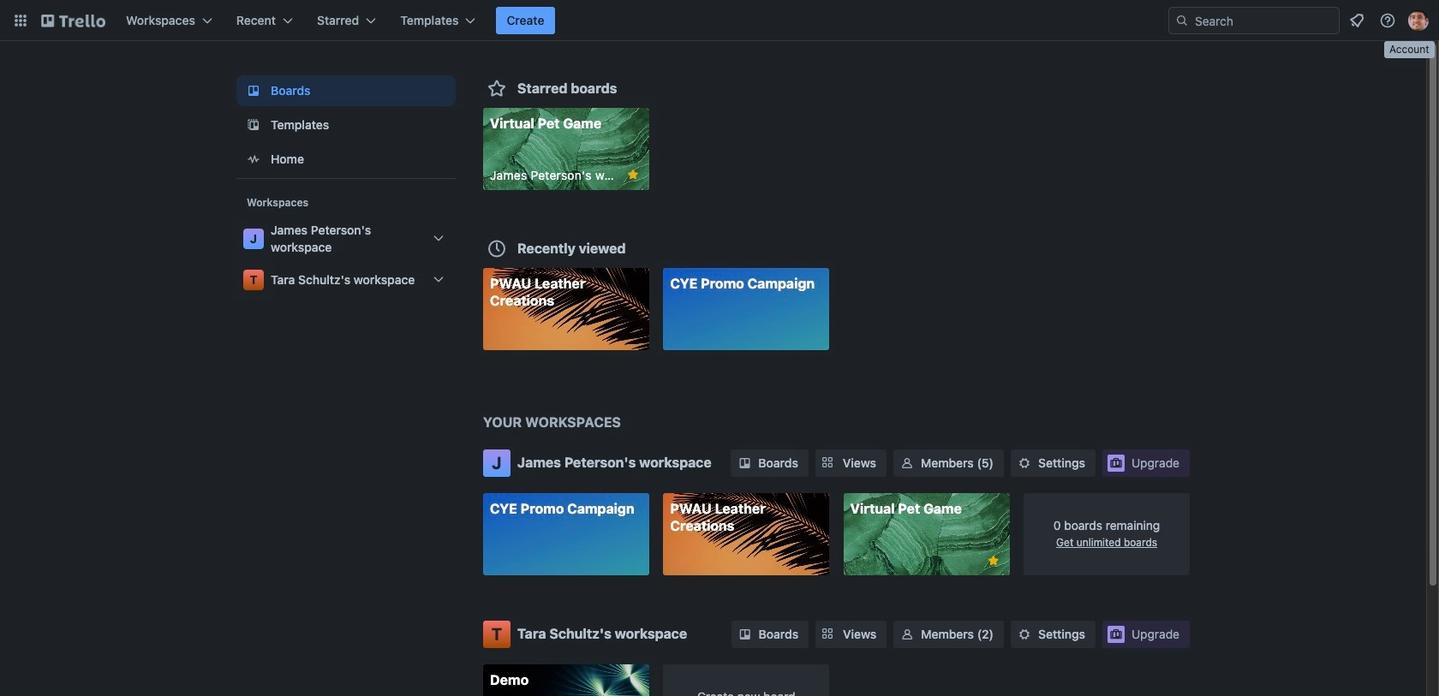 Task type: vqa. For each thing, say whether or not it's contained in the screenshot.
"0 Notifications" image
yes



Task type: locate. For each thing, give the bounding box(es) containing it.
template board image
[[243, 115, 264, 135]]

search image
[[1176, 14, 1189, 27]]

0 notifications image
[[1347, 10, 1367, 31]]

0 vertical spatial sm image
[[1016, 455, 1033, 472]]

primary element
[[0, 0, 1439, 41]]

1 vertical spatial sm image
[[1016, 626, 1033, 643]]

home image
[[243, 149, 264, 170]]

sm image
[[1016, 455, 1033, 472], [1016, 626, 1033, 643]]

tooltip
[[1385, 41, 1435, 58]]

sm image
[[736, 455, 753, 472], [899, 455, 916, 472], [737, 626, 754, 643], [899, 626, 916, 643]]

open information menu image
[[1379, 12, 1397, 29]]



Task type: describe. For each thing, give the bounding box(es) containing it.
1 sm image from the top
[[1016, 455, 1033, 472]]

click to unstar this board. it will be removed from your starred list. image
[[625, 167, 641, 182]]

2 sm image from the top
[[1016, 626, 1033, 643]]

back to home image
[[41, 7, 105, 34]]

board image
[[243, 81, 264, 101]]

james peterson (jamespeterson93) image
[[1409, 10, 1429, 31]]

Search field
[[1169, 7, 1340, 34]]



